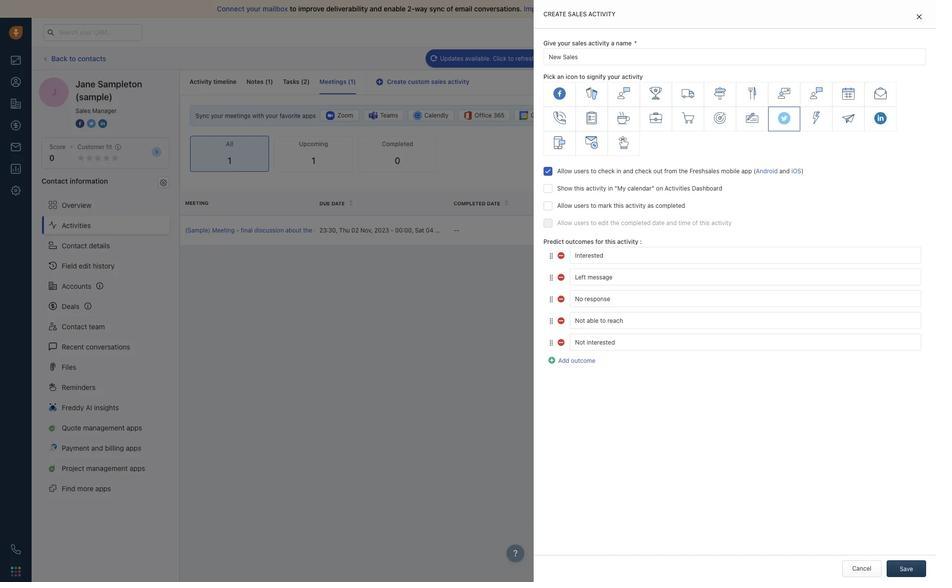 Task type: vqa. For each thing, say whether or not it's contained in the screenshot.
the bottom Recently
no



Task type: describe. For each thing, give the bounding box(es) containing it.
google calendar button
[[514, 110, 583, 122]]

allow for allow users to check in and check out from the freshsales mobile app ( android and ios )
[[558, 168, 573, 175]]

contact for contact details
[[62, 241, 87, 250]]

reminders
[[62, 383, 96, 392]]

on
[[657, 185, 664, 192]]

1 down all
[[228, 155, 232, 166]]

1 down upcoming
[[312, 155, 316, 166]]

email
[[455, 4, 473, 13]]

00:00,
[[395, 227, 414, 234]]

timeline
[[214, 78, 237, 85]]

0 vertical spatial from
[[693, 4, 709, 13]]

mng settings image
[[160, 179, 167, 186]]

2-
[[408, 4, 415, 13]]

apps right billing
[[126, 444, 141, 452]]

this right mark
[[614, 202, 624, 210]]

1 -- from the left
[[454, 227, 460, 234]]

your left the mailbox
[[247, 4, 261, 13]]

and up '"my'
[[624, 168, 634, 175]]

field
[[62, 262, 77, 270]]

to left mark
[[591, 202, 597, 210]]

add
[[559, 357, 570, 365]]

field edit history
[[62, 262, 115, 270]]

have
[[650, 4, 666, 13]]

and left ios link
[[780, 168, 790, 175]]

team
[[89, 322, 105, 331]]

show this activity in "my calendar" on activities dashboard
[[558, 185, 723, 192]]

1 horizontal spatial in
[[617, 168, 622, 175]]

signify
[[587, 73, 606, 81]]

management for project
[[86, 464, 128, 473]]

outcome
[[571, 357, 596, 365]]

google calendar
[[531, 112, 578, 119]]

zoom button
[[320, 110, 360, 122]]

23:30, thu 02 nov, 2023 - 00:00, sat 04 nov, 2023
[[320, 227, 464, 234]]

2 ui drag handle image from the top
[[549, 274, 555, 282]]

allow for allow users to edit the completed date and time of this activity
[[558, 220, 573, 227]]

create
[[387, 78, 407, 85]]

1 - from the left
[[237, 227, 239, 234]]

sync
[[196, 112, 209, 119]]

( for tasks
[[301, 78, 304, 85]]

1 ui drag handle image from the top
[[549, 252, 555, 260]]

android
[[756, 168, 778, 175]]

available.
[[465, 55, 492, 62]]

management for quote
[[83, 424, 125, 432]]

an
[[558, 73, 565, 81]]

add outcome link
[[549, 356, 596, 365]]

minus filled image for second ui drag handle icon from the top
[[558, 273, 566, 281]]

explore plans
[[750, 28, 789, 36]]

pick an icon to signify your activity
[[544, 73, 643, 81]]

email button
[[535, 50, 570, 67]]

files
[[62, 363, 76, 371]]

predict
[[544, 238, 564, 246]]

to up predict outcomes for this activity :
[[591, 220, 597, 227]]

due date
[[320, 201, 345, 206]]

and left "enable"
[[370, 4, 382, 13]]

your right sync
[[211, 112, 223, 119]]

apps for project management apps
[[130, 464, 145, 473]]

back to contacts link
[[42, 51, 107, 66]]

refresh.
[[516, 55, 537, 62]]

deals
[[62, 302, 80, 311]]

connect
[[217, 4, 245, 13]]

0 inside score 0
[[49, 154, 55, 163]]

meetings ( 1 )
[[320, 78, 356, 85]]

deliverability
[[326, 4, 368, 13]]

activity left as
[[626, 202, 646, 210]]

teams button
[[364, 110, 404, 122]]

ai
[[86, 403, 92, 412]]

updates available. click to refresh.
[[440, 55, 537, 62]]

outcomes
[[566, 238, 594, 246]]

(sample)
[[185, 227, 211, 234]]

and left billing
[[91, 444, 103, 452]]

2 - from the left
[[391, 227, 394, 234]]

zoom
[[338, 112, 354, 119]]

and left time
[[667, 220, 677, 227]]

activity timeline
[[190, 78, 237, 85]]

2 check from the left
[[636, 168, 652, 175]]

dialog containing create sales activity
[[534, 0, 937, 583]]

you
[[618, 4, 630, 13]]

apps for find more apps
[[95, 484, 111, 493]]

custom
[[408, 78, 430, 85]]

import
[[524, 4, 546, 13]]

contact information
[[42, 177, 108, 185]]

0 horizontal spatial edit
[[79, 262, 91, 270]]

Give your sales activity a name text field
[[544, 48, 927, 65]]

) inside tab panel
[[802, 168, 804, 175]]

(sample)
[[76, 92, 112, 102]]

billing
[[105, 444, 124, 452]]

phone element
[[6, 540, 26, 560]]

3 ui drag handle image from the top
[[549, 318, 555, 325]]

2 2023 from the left
[[449, 227, 464, 234]]

explore plans link
[[745, 26, 794, 38]]

contact for contact information
[[42, 177, 68, 185]]

create sales activity
[[544, 10, 616, 18]]

( for meetings
[[348, 78, 351, 85]]

notes ( 1 )
[[247, 78, 273, 85]]

tasks ( 2 )
[[283, 78, 310, 85]]

1 horizontal spatial the
[[611, 220, 620, 227]]

(sample) meeting - final discussion about the deal link
[[185, 226, 326, 235]]

insights
[[94, 403, 119, 412]]

activity left :
[[618, 238, 639, 246]]

to right click
[[509, 55, 514, 62]]

start
[[676, 4, 691, 13]]

from inside dialog
[[665, 168, 678, 175]]

way
[[415, 4, 428, 13]]

overview
[[62, 201, 92, 209]]

activities inside dialog
[[665, 185, 691, 192]]

click
[[493, 55, 507, 62]]

) for notes ( 1 )
[[271, 78, 273, 85]]

6 - from the left
[[726, 227, 728, 234]]

activity down "name"
[[622, 73, 643, 81]]

conversations
[[86, 343, 130, 351]]

to right icon
[[580, 73, 586, 81]]

more
[[77, 484, 94, 493]]

2 horizontal spatial the
[[679, 168, 688, 175]]

activity right time
[[712, 220, 732, 227]]

predict outcomes for this activity :
[[544, 238, 642, 246]]

import all your sales data link
[[524, 4, 608, 13]]

4 - from the left
[[457, 227, 460, 234]]

activity left 'a'
[[589, 40, 610, 47]]

1 vertical spatial activities
[[62, 221, 91, 230]]

your right with
[[266, 112, 278, 119]]

mobile
[[722, 168, 740, 175]]

facebook circled image
[[76, 119, 84, 129]]

robinson
[[604, 227, 630, 234]]

date inside dialog
[[653, 220, 665, 227]]

due
[[320, 201, 330, 206]]

cancel
[[853, 565, 872, 573]]

cancel button
[[843, 561, 882, 578]]

so
[[608, 4, 616, 13]]

1 right 'meetings'
[[351, 78, 354, 85]]

ios link
[[792, 168, 802, 175]]

final
[[241, 227, 253, 234]]

1 2023 from the left
[[375, 227, 389, 234]]

linkedin circled image
[[98, 119, 107, 129]]

for
[[596, 238, 604, 246]]

upcoming
[[299, 140, 328, 148]]

2 minus filled image from the top
[[558, 294, 566, 302]]

your right all on the right of the page
[[557, 4, 571, 13]]

1 minus filled image from the top
[[558, 251, 566, 259]]

ios
[[792, 168, 802, 175]]

completed for completed
[[382, 140, 413, 148]]

all
[[548, 4, 555, 13]]

project
[[62, 464, 84, 473]]

your right give at the top right
[[558, 40, 571, 47]]

dashboard
[[692, 185, 723, 192]]

1 right notes
[[268, 78, 271, 85]]

0 horizontal spatial completed
[[622, 220, 651, 227]]

activity left you
[[589, 10, 616, 18]]



Task type: locate. For each thing, give the bounding box(es) containing it.
freshworks switcher image
[[11, 567, 21, 577]]

management up payment and billing apps
[[83, 424, 125, 432]]

quote management apps
[[62, 424, 142, 432]]

0 vertical spatial in
[[617, 168, 622, 175]]

mark
[[599, 202, 612, 210]]

activity up owner
[[586, 185, 607, 192]]

calendly
[[425, 112, 449, 119]]

history
[[93, 262, 115, 270]]

2 nov, from the left
[[435, 227, 448, 234]]

-- right 04
[[454, 227, 460, 234]]

contact for contact team
[[62, 322, 87, 331]]

None text field
[[570, 247, 922, 264], [570, 291, 922, 308], [570, 334, 922, 351], [570, 247, 922, 264], [570, 291, 922, 308], [570, 334, 922, 351]]

manager
[[92, 107, 117, 115]]

check up '"my'
[[599, 168, 615, 175]]

contact
[[42, 177, 68, 185], [62, 241, 87, 250], [62, 322, 87, 331]]

3 users from the top
[[574, 220, 590, 227]]

0 horizontal spatial 2023
[[375, 227, 389, 234]]

your right the signify
[[608, 73, 621, 81]]

1 vertical spatial minus filled image
[[558, 338, 566, 346]]

0 horizontal spatial --
[[454, 227, 460, 234]]

1 horizontal spatial nov,
[[435, 227, 448, 234]]

in left '"my'
[[608, 185, 613, 192]]

nov, right 04
[[435, 227, 448, 234]]

0 vertical spatial minus filled image
[[558, 251, 566, 259]]

edit
[[599, 220, 609, 227], [79, 262, 91, 270]]

ui drag handle image up ui drag handle image
[[549, 274, 555, 282]]

1 horizontal spatial date
[[487, 201, 501, 206]]

contact up field
[[62, 241, 87, 250]]

1 horizontal spatial activities
[[665, 185, 691, 192]]

( right 'meetings'
[[348, 78, 351, 85]]

payment and billing apps
[[62, 444, 141, 452]]

0 vertical spatial activities
[[665, 185, 691, 192]]

updates
[[440, 55, 464, 62]]

check
[[599, 168, 615, 175], [636, 168, 652, 175]]

1 horizontal spatial check
[[636, 168, 652, 175]]

all
[[226, 140, 233, 148]]

sync
[[430, 4, 445, 13]]

users up owner
[[574, 168, 590, 175]]

)
[[271, 78, 273, 85], [307, 78, 310, 85], [354, 78, 356, 85], [802, 168, 804, 175]]

02
[[352, 227, 359, 234]]

the down allow users to mark this activity as completed
[[611, 220, 620, 227]]

2 vertical spatial minus filled image
[[558, 316, 566, 324]]

don't
[[631, 4, 649, 13]]

( right tasks
[[301, 78, 304, 85]]

nov, right the 02
[[361, 227, 373, 234]]

sales
[[76, 107, 91, 115]]

ui drag handle image
[[549, 252, 555, 260], [549, 274, 555, 282], [549, 318, 555, 325], [549, 339, 555, 347]]

0 horizontal spatial in
[[608, 185, 613, 192]]

0 vertical spatial management
[[83, 424, 125, 432]]

minus filled image up add
[[558, 316, 566, 324]]

1 vertical spatial users
[[574, 202, 590, 210]]

0 horizontal spatial check
[[599, 168, 615, 175]]

save button
[[887, 561, 927, 578]]

in up '"my'
[[617, 168, 622, 175]]

activities
[[665, 185, 691, 192], [62, 221, 91, 230]]

1 vertical spatial minus filled image
[[558, 294, 566, 302]]

0 button
[[49, 154, 55, 163]]

tab panel
[[534, 0, 937, 583]]

twitter circled image
[[87, 119, 96, 129]]

activities down allow users to check in and check out from the freshsales mobile app ( android and ios )
[[665, 185, 691, 192]]

04
[[426, 227, 434, 234]]

explore
[[750, 28, 772, 36]]

2023 left 00:00,
[[375, 227, 389, 234]]

( right notes
[[265, 78, 268, 85]]

out
[[654, 168, 663, 175]]

minus filled image
[[558, 251, 566, 259], [558, 294, 566, 302], [558, 316, 566, 324]]

users for edit
[[574, 220, 590, 227]]

this right for
[[606, 238, 616, 246]]

0 vertical spatial minus filled image
[[558, 273, 566, 281]]

0 horizontal spatial 0
[[49, 154, 55, 163]]

1 check from the left
[[599, 168, 615, 175]]

1 horizontal spatial of
[[693, 220, 698, 227]]

contact up recent
[[62, 322, 87, 331]]

1 horizontal spatial edit
[[599, 220, 609, 227]]

icon
[[566, 73, 578, 81]]

tab panel containing create sales activity
[[534, 0, 937, 583]]

give
[[544, 40, 556, 47]]

this right show
[[575, 185, 585, 192]]

( right 'app'
[[754, 168, 756, 175]]

4 ui drag handle image from the top
[[549, 339, 555, 347]]

1 vertical spatial in
[[608, 185, 613, 192]]

accounts
[[62, 282, 92, 290]]

completed up :
[[622, 220, 651, 227]]

minus filled image right ui drag handle image
[[558, 294, 566, 302]]

meeting left final
[[212, 227, 235, 234]]

android link
[[756, 168, 778, 175]]

sat
[[415, 227, 425, 234]]

Search your CRM... text field
[[43, 24, 142, 41]]

) right tasks
[[307, 78, 310, 85]]

0 vertical spatial contact
[[42, 177, 68, 185]]

) right android link
[[802, 168, 804, 175]]

2 allow from the top
[[558, 202, 573, 210]]

2 vertical spatial contact
[[62, 322, 87, 331]]

allow for allow users to mark this activity as completed
[[558, 202, 573, 210]]

) for meetings ( 1 )
[[354, 78, 356, 85]]

1 allow from the top
[[558, 168, 573, 175]]

1 vertical spatial completed
[[454, 201, 486, 206]]

2 vertical spatial allow
[[558, 220, 573, 227]]

0 vertical spatial meeting
[[185, 200, 209, 206]]

create custom sales activity link
[[376, 78, 470, 85]]

1 horizontal spatial completed
[[454, 201, 486, 206]]

0 vertical spatial completed
[[656, 202, 686, 210]]

management
[[83, 424, 125, 432], [86, 464, 128, 473]]

0 vertical spatial users
[[574, 168, 590, 175]]

create custom sales activity
[[387, 78, 470, 85]]

users
[[574, 168, 590, 175], [574, 202, 590, 210], [574, 220, 590, 227]]

1 horizontal spatial from
[[693, 4, 709, 13]]

date for due date
[[332, 201, 345, 206]]

2 vertical spatial users
[[574, 220, 590, 227]]

1 vertical spatial management
[[86, 464, 128, 473]]

completed right as
[[656, 202, 686, 210]]

1 vertical spatial completed
[[622, 220, 651, 227]]

to right back
[[69, 54, 76, 63]]

--
[[454, 227, 460, 234], [723, 227, 728, 234]]

ui drag handle image down ui drag handle image
[[549, 318, 555, 325]]

give your sales activity a name
[[544, 40, 632, 47]]

0 horizontal spatial nov,
[[361, 227, 373, 234]]

office 365
[[475, 112, 505, 119]]

1 horizontal spatial meeting
[[212, 227, 235, 234]]

) for tasks ( 2 )
[[307, 78, 310, 85]]

2
[[304, 78, 307, 85]]

calendar
[[553, 112, 578, 119]]

a
[[611, 40, 615, 47]]

app
[[742, 168, 752, 175]]

minus filled image down predict
[[558, 273, 566, 281]]

3 minus filled image from the top
[[558, 316, 566, 324]]

favorite
[[280, 112, 301, 119]]

apps right favorite
[[303, 112, 316, 119]]

jane
[[76, 79, 96, 89]]

apps down payment and billing apps
[[130, 464, 145, 473]]

0
[[49, 154, 55, 163], [395, 155, 401, 166]]

project management apps
[[62, 464, 145, 473]]

email
[[549, 55, 564, 62]]

minus filled image
[[558, 273, 566, 281], [558, 338, 566, 346]]

notes
[[247, 78, 264, 85]]

to inside 'link'
[[69, 54, 76, 63]]

teams
[[380, 112, 398, 119]]

activity down 'updates'
[[448, 78, 470, 85]]

1 minus filled image from the top
[[558, 273, 566, 281]]

as
[[648, 202, 654, 210]]

contact details
[[62, 241, 110, 250]]

sampleton
[[98, 79, 142, 89]]

1 vertical spatial edit
[[79, 262, 91, 270]]

0 vertical spatial allow
[[558, 168, 573, 175]]

minus filled image up add
[[558, 338, 566, 346]]

1 nov, from the left
[[361, 227, 373, 234]]

0 down score at left
[[49, 154, 55, 163]]

0 horizontal spatial the
[[303, 227, 312, 234]]

to right the mailbox
[[290, 4, 297, 13]]

show
[[558, 185, 573, 192]]

0 horizontal spatial meeting
[[185, 200, 209, 206]]

allow users to edit the completed date and time of this activity
[[558, 220, 732, 227]]

conversations.
[[475, 4, 522, 13]]

payment
[[62, 444, 89, 452]]

management down payment and billing apps
[[86, 464, 128, 473]]

connect your mailbox to improve deliverability and enable 2-way sync of email conversations. import all your sales data so you don't have to start from scratch.
[[217, 4, 737, 13]]

2 users from the top
[[574, 202, 590, 210]]

jane sampleton (sample) sales manager
[[76, 79, 142, 115]]

1 vertical spatial from
[[665, 168, 678, 175]]

of right sync
[[447, 4, 454, 13]]

) right 'meetings'
[[354, 78, 356, 85]]

allow users to check in and check out from the freshsales mobile app ( android and ios )
[[558, 168, 804, 175]]

check left the out
[[636, 168, 652, 175]]

users for mark
[[574, 202, 590, 210]]

freshsales
[[690, 168, 720, 175]]

activities down 'overview'
[[62, 221, 91, 230]]

3 - from the left
[[454, 227, 457, 234]]

contacts
[[78, 54, 106, 63]]

0 down teams
[[395, 155, 401, 166]]

allow up show
[[558, 168, 573, 175]]

1 vertical spatial of
[[693, 220, 698, 227]]

allow users to mark this activity as completed
[[558, 202, 686, 210]]

discussion
[[254, 227, 284, 234]]

back
[[51, 54, 67, 63]]

edit right field
[[79, 262, 91, 270]]

the left the deal
[[303, 227, 312, 234]]

from right start
[[693, 4, 709, 13]]

phone image
[[11, 545, 21, 555]]

-- right time
[[723, 227, 728, 234]]

2 minus filled image from the top
[[558, 338, 566, 346]]

1 horizontal spatial 2023
[[449, 227, 464, 234]]

1 horizontal spatial --
[[723, 227, 728, 234]]

1 vertical spatial contact
[[62, 241, 87, 250]]

2 horizontal spatial date
[[653, 220, 665, 227]]

customer fit
[[77, 143, 112, 151]]

to
[[290, 4, 297, 13], [668, 4, 674, 13], [69, 54, 76, 63], [509, 55, 514, 62], [580, 73, 586, 81], [591, 168, 597, 175], [591, 202, 597, 210], [591, 220, 597, 227]]

0 vertical spatial completed
[[382, 140, 413, 148]]

1 vertical spatial meeting
[[212, 227, 235, 234]]

of inside dialog
[[693, 220, 698, 227]]

edit down mark
[[599, 220, 609, 227]]

23:30,
[[320, 227, 338, 234]]

users left mark
[[574, 202, 590, 210]]

1 vertical spatial allow
[[558, 202, 573, 210]]

contact down 0 button
[[42, 177, 68, 185]]

0 horizontal spatial completed
[[382, 140, 413, 148]]

2023 right 04
[[449, 227, 464, 234]]

date for completed date
[[487, 201, 501, 206]]

time
[[679, 220, 691, 227]]

apps for quote management apps
[[127, 424, 142, 432]]

completed
[[656, 202, 686, 210], [622, 220, 651, 227]]

None text field
[[570, 269, 922, 286], [570, 312, 922, 329], [570, 269, 922, 286], [570, 312, 922, 329]]

0 vertical spatial of
[[447, 4, 454, 13]]

0 horizontal spatial activities
[[62, 221, 91, 230]]

"my
[[615, 185, 626, 192]]

plus filled image
[[549, 356, 557, 364]]

ui drag handle image
[[549, 296, 555, 303]]

meeting up (sample) at left
[[185, 200, 209, 206]]

0 horizontal spatial from
[[665, 168, 678, 175]]

from right the out
[[665, 168, 678, 175]]

calendar"
[[628, 185, 655, 192]]

minus filled image for first ui drag handle icon from the bottom
[[558, 338, 566, 346]]

1 horizontal spatial completed
[[656, 202, 686, 210]]

to left start
[[668, 4, 674, 13]]

apps
[[303, 112, 316, 119], [127, 424, 142, 432], [126, 444, 141, 452], [130, 464, 145, 473], [95, 484, 111, 493]]

( for notes
[[265, 78, 268, 85]]

apps up payment and billing apps
[[127, 424, 142, 432]]

0 horizontal spatial of
[[447, 4, 454, 13]]

1 users from the top
[[574, 168, 590, 175]]

1 horizontal spatial 0
[[395, 155, 401, 166]]

5 - from the left
[[723, 227, 726, 234]]

) right notes
[[271, 78, 273, 85]]

ui drag handle image up plus filled icon
[[549, 339, 555, 347]]

freddy ai insights
[[62, 403, 119, 412]]

activity
[[589, 10, 616, 18], [589, 40, 610, 47], [622, 73, 643, 81], [448, 78, 470, 85], [586, 185, 607, 192], [626, 202, 646, 210], [712, 220, 732, 227], [618, 238, 639, 246]]

dialog
[[534, 0, 937, 583]]

the left "freshsales"
[[679, 168, 688, 175]]

completed for completed date
[[454, 201, 486, 206]]

of right time
[[693, 220, 698, 227]]

users for check
[[574, 168, 590, 175]]

minus filled image down predict
[[558, 251, 566, 259]]

apps right more
[[95, 484, 111, 493]]

users up outcomes
[[574, 220, 590, 227]]

0 horizontal spatial date
[[332, 201, 345, 206]]

to up owner
[[591, 168, 597, 175]]

2 -- from the left
[[723, 227, 728, 234]]

contact team
[[62, 322, 105, 331]]

3 allow from the top
[[558, 220, 573, 227]]

0 vertical spatial edit
[[599, 220, 609, 227]]

allow down show
[[558, 202, 573, 210]]

quote
[[62, 424, 81, 432]]

2023
[[375, 227, 389, 234], [449, 227, 464, 234]]

meetings
[[320, 78, 347, 85]]

sync your meetings with your favorite apps
[[196, 112, 316, 119]]

edit inside tab panel
[[599, 220, 609, 227]]

this right time
[[700, 220, 710, 227]]

allow up predict
[[558, 220, 573, 227]]

ui drag handle image down predict
[[549, 252, 555, 260]]

( inside dialog
[[754, 168, 756, 175]]

greg robinson
[[588, 227, 630, 234]]



